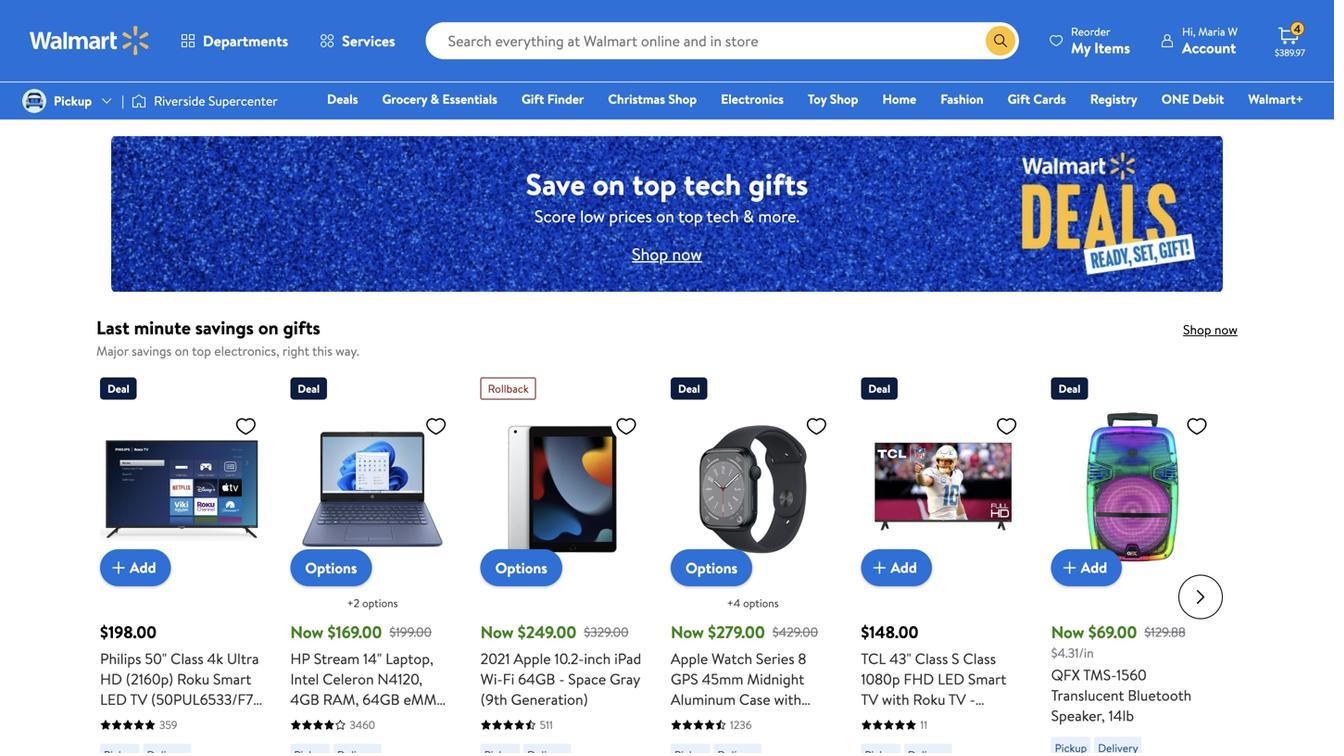 Task type: locate. For each thing, give the bounding box(es) containing it.
office
[[366, 730, 408, 751]]

1 horizontal spatial gifts
[[749, 163, 809, 205]]

led down philips at left bottom
[[100, 690, 127, 710]]

midnight up band
[[748, 669, 805, 690]]

$148.00 tcl 43" class s class 1080p fhd led smart tv with roku tv - 43s310r (new)
[[861, 621, 1007, 730]]

&
[[431, 90, 439, 108], [743, 205, 755, 228]]

now inside the now $249.00 $329.00 2021 apple 10.2-inch ipad wi-fi 64gb - space gray (9th generation)
[[481, 621, 514, 644]]

add to cart image for $198.00
[[108, 557, 130, 579]]

0 vertical spatial midnight
[[748, 669, 805, 690]]

1 tv from the left
[[130, 690, 148, 710]]

1 horizontal spatial class
[[916, 649, 949, 669]]

2 add to cart image from the left
[[1059, 557, 1081, 579]]

1 options from the left
[[305, 558, 357, 578]]

now up qfx
[[1052, 621, 1085, 644]]

2 apple from the left
[[671, 649, 709, 669]]

fhd
[[904, 669, 935, 690]]

1 horizontal spatial shop now
[[1184, 321, 1238, 339]]

- right fhd
[[970, 690, 976, 710]]

one
[[1162, 90, 1190, 108]]

now up 2021
[[481, 621, 514, 644]]

3 product group from the left
[[481, 370, 645, 754]]

class left s
[[916, 649, 949, 669]]

on right prices
[[656, 205, 675, 228]]

0 horizontal spatial with
[[335, 730, 363, 751]]

home link
[[875, 89, 925, 109]]

0 horizontal spatial now
[[673, 243, 703, 266]]

0 horizontal spatial options link
[[290, 550, 372, 587]]

maria
[[1199, 24, 1226, 39]]

0 vertical spatial shop now
[[632, 243, 703, 266]]

gifts for on
[[283, 315, 321, 341]]

options link up +4
[[671, 550, 753, 587]]

add to cart image up $4.31/in
[[1059, 557, 1081, 579]]

tv down the tcl
[[861, 690, 879, 710]]

1 vertical spatial &
[[743, 205, 755, 228]]

4 now from the left
[[1052, 621, 1085, 644]]

+2
[[347, 595, 360, 611]]

options
[[362, 595, 398, 611], [744, 595, 779, 611]]

gifts for tech
[[749, 163, 809, 205]]

hi, maria w account
[[1183, 24, 1238, 58]]

add
[[130, 558, 156, 578], [891, 558, 918, 578], [1081, 558, 1108, 578]]

add for $198.00
[[130, 558, 156, 578]]

1 horizontal spatial led
[[938, 669, 965, 690]]

blue,
[[290, 710, 322, 730]]

s/m
[[671, 730, 697, 751]]

add button
[[100, 550, 171, 587], [861, 550, 932, 587], [1052, 550, 1123, 587]]

now $169.00 $199.00 hp stream 14" laptop, intel celeron n4120, 4gb ram, 64gb emmc, blue, windows 11 (s mode) with office 365 1- yr, 14-cf2111wm
[[290, 621, 451, 754]]

savings up electronics,
[[195, 315, 254, 341]]

add button for $198.00
[[100, 550, 171, 587]]

search icon image
[[994, 33, 1009, 48]]

(new) down fhd
[[921, 710, 960, 730]]

0 horizontal spatial options
[[305, 558, 357, 578]]

with right the 14-
[[335, 730, 363, 751]]

0 horizontal spatial options
[[362, 595, 398, 611]]

case
[[740, 690, 771, 710]]

2 horizontal spatial with
[[882, 690, 910, 710]]

low
[[580, 205, 605, 228]]

gift finder link
[[514, 89, 593, 109]]

apple inside the now $249.00 $329.00 2021 apple 10.2-inch ipad wi-fi 64gb - space gray (9th generation)
[[514, 649, 551, 669]]

3 options from the left
[[686, 558, 738, 578]]

0 horizontal spatial shop now link
[[632, 243, 703, 266]]

1 horizontal spatial (new)
[[921, 710, 960, 730]]

savings
[[195, 315, 254, 341], [132, 342, 172, 360]]

sport
[[732, 710, 768, 730]]

1 options link from the left
[[290, 550, 372, 587]]

1 deal from the left
[[108, 381, 130, 397]]

gifts down the electronics link
[[749, 163, 809, 205]]

1 add button from the left
[[100, 550, 171, 587]]

more.
[[759, 205, 800, 228]]

apple down '$249.00'
[[514, 649, 551, 669]]

now for the top shop now link
[[673, 243, 703, 266]]

s
[[952, 649, 960, 669]]

|
[[122, 92, 124, 110]]

1 vertical spatial shop now
[[1184, 321, 1238, 339]]

hi,
[[1183, 24, 1196, 39]]

0 horizontal spatial led
[[100, 690, 127, 710]]

1 vertical spatial shop now link
[[1184, 321, 1238, 339]]

tcl
[[861, 649, 886, 669]]

0 horizontal spatial gift
[[522, 90, 545, 108]]

2 horizontal spatial -
[[970, 690, 976, 710]]

1 horizontal spatial midnight
[[748, 669, 805, 690]]

2 horizontal spatial tv
[[949, 690, 967, 710]]

gifts
[[749, 163, 809, 205], [283, 315, 321, 341]]

midnight left 1236
[[671, 710, 728, 730]]

add up $69.00
[[1081, 558, 1108, 578]]

class for $198.00
[[171, 649, 204, 669]]

(new) inside '$198.00 philips 50" class 4k ultra hd (2160p) roku smart led tv (50pul6533/f7) (new)'
[[100, 710, 139, 730]]

$169.00
[[328, 621, 382, 644]]

2 options from the left
[[496, 558, 548, 578]]

gifts up right
[[283, 315, 321, 341]]

class inside '$198.00 philips 50" class 4k ultra hd (2160p) roku smart led tv (50pul6533/f7) (new)'
[[171, 649, 204, 669]]

electronics link
[[713, 89, 793, 109]]

hp
[[290, 649, 310, 669]]

1 vertical spatial now
[[1215, 321, 1238, 339]]

511
[[540, 717, 553, 733]]

1 horizontal spatial savings
[[195, 315, 254, 341]]

2 horizontal spatial class
[[964, 649, 997, 669]]

deal for $148.00
[[869, 381, 891, 397]]

product group containing $198.00
[[100, 370, 264, 754]]

0 horizontal spatial roku
[[177, 669, 210, 690]]

(s
[[400, 710, 413, 730]]

(50pul6533/f7)
[[151, 690, 258, 710]]

now for $69.00
[[1052, 621, 1085, 644]]

$148.00
[[861, 621, 919, 644]]

(new) inside the $148.00 tcl 43" class s class 1080p fhd led smart tv with roku tv - 43s310r (new)
[[921, 710, 960, 730]]

options link up +2 in the left bottom of the page
[[290, 550, 372, 587]]

3 now from the left
[[671, 621, 704, 644]]

reorder
[[1072, 24, 1111, 39]]

0 vertical spatial gifts
[[749, 163, 809, 205]]

services
[[342, 31, 395, 51]]

add button up $69.00
[[1052, 550, 1123, 587]]

add to cart image
[[869, 557, 891, 579]]

add button up $148.00
[[861, 550, 932, 587]]

shop now link
[[632, 243, 703, 266], [1184, 321, 1238, 339]]

0 horizontal spatial add to cart image
[[108, 557, 130, 579]]

1 apple from the left
[[514, 649, 551, 669]]

bluetooth
[[1128, 685, 1192, 706]]

4 deal from the left
[[869, 381, 891, 397]]

led right fhd
[[938, 669, 965, 690]]

1 horizontal spatial add button
[[861, 550, 932, 587]]

stream
[[314, 649, 360, 669]]

gift for gift cards
[[1008, 90, 1031, 108]]

2 deal from the left
[[298, 381, 320, 397]]

3 add button from the left
[[1052, 550, 1123, 587]]

gift left cards
[[1008, 90, 1031, 108]]

1 horizontal spatial roku
[[913, 690, 946, 710]]

options right +2 in the left bottom of the page
[[362, 595, 398, 611]]

1 horizontal spatial options
[[744, 595, 779, 611]]

1 horizontal spatial add
[[891, 558, 918, 578]]

0 horizontal spatial shop now
[[632, 243, 703, 266]]

now inside now $69.00 $129.88 $4.31/in qfx tms-1560 translucent bluetooth speaker, 14lb
[[1052, 621, 1085, 644]]

product group
[[100, 370, 264, 754], [290, 370, 455, 754], [481, 370, 645, 754], [671, 370, 836, 754], [861, 370, 1026, 754], [1052, 370, 1216, 754]]

& right the 'grocery'
[[431, 90, 439, 108]]

now for the right shop now link
[[1215, 321, 1238, 339]]

class right s
[[964, 649, 997, 669]]

64gb inside the now $249.00 $329.00 2021 apple 10.2-inch ipad wi-fi 64gb - space gray (9th generation)
[[518, 669, 556, 690]]

 image
[[22, 89, 46, 113]]

0 horizontal spatial class
[[171, 649, 204, 669]]

1 add to cart image from the left
[[108, 557, 130, 579]]

shop
[[669, 90, 697, 108], [830, 90, 859, 108], [632, 243, 669, 266], [1184, 321, 1212, 339]]

1 smart from the left
[[213, 669, 252, 690]]

gift for gift finder
[[522, 90, 545, 108]]

add to cart image
[[108, 557, 130, 579], [1059, 557, 1081, 579]]

toy shop
[[808, 90, 859, 108]]

options up +4
[[686, 558, 738, 578]]

14-
[[310, 751, 329, 754]]

6 product group from the left
[[1052, 370, 1216, 754]]

1 class from the left
[[171, 649, 204, 669]]

1 now from the left
[[290, 621, 324, 644]]

mode)
[[290, 730, 332, 751]]

2 horizontal spatial add button
[[1052, 550, 1123, 587]]

0 vertical spatial shop now link
[[632, 243, 703, 266]]

1 add from the left
[[130, 558, 156, 578]]

$279.00
[[708, 621, 765, 644]]

1 vertical spatial gifts
[[283, 315, 321, 341]]

- left space
[[559, 669, 565, 690]]

options right +4
[[744, 595, 779, 611]]

1 horizontal spatial smart
[[969, 669, 1007, 690]]

now up gps
[[671, 621, 704, 644]]

0 horizontal spatial add
[[130, 558, 156, 578]]

minute
[[134, 315, 191, 341]]

series
[[756, 649, 795, 669]]

deal
[[108, 381, 130, 397], [298, 381, 320, 397], [679, 381, 701, 397], [869, 381, 891, 397], [1059, 381, 1081, 397]]

- inside the now $249.00 $329.00 2021 apple 10.2-inch ipad wi-fi 64gb - space gray (9th generation)
[[559, 669, 565, 690]]

gifts inside save on top tech gifts score low prices on top tech & more.
[[749, 163, 809, 205]]

0 horizontal spatial add button
[[100, 550, 171, 587]]

5 product group from the left
[[861, 370, 1026, 754]]

top right prices
[[679, 205, 703, 228]]

1 horizontal spatial -
[[807, 710, 813, 730]]

smart inside '$198.00 philips 50" class 4k ultra hd (2160p) roku smart led tv (50pul6533/f7) (new)'
[[213, 669, 252, 690]]

options up +2 in the left bottom of the page
[[305, 558, 357, 578]]

deals
[[327, 90, 358, 108]]

finder
[[548, 90, 584, 108]]

add to favorites list, apple watch series 8 gps 45mm midnight aluminum case with midnight sport band - s/m image
[[806, 415, 828, 438]]

0 horizontal spatial 11
[[387, 710, 396, 730]]

1 horizontal spatial tv
[[861, 690, 879, 710]]

with down 43"
[[882, 690, 910, 710]]

0 vertical spatial savings
[[195, 315, 254, 341]]

4 product group from the left
[[671, 370, 836, 754]]

 image
[[132, 92, 147, 110]]

1 horizontal spatial now
[[1215, 321, 1238, 339]]

0 horizontal spatial smart
[[213, 669, 252, 690]]

add up $198.00
[[130, 558, 156, 578]]

cards
[[1034, 90, 1067, 108]]

1 horizontal spatial 11
[[921, 717, 928, 733]]

top left electronics,
[[192, 342, 211, 360]]

home
[[883, 90, 917, 108]]

ultra
[[227, 649, 259, 669]]

1 horizontal spatial &
[[743, 205, 755, 228]]

deal for $198.00
[[108, 381, 130, 397]]

now for $249.00
[[481, 621, 514, 644]]

add to favorites list, 2021 apple 10.2-inch ipad wi-fi 64gb - space gray (9th generation) image
[[616, 415, 638, 438]]

options for now $169.00
[[305, 558, 357, 578]]

3460
[[350, 717, 375, 733]]

2 add button from the left
[[861, 550, 932, 587]]

1 horizontal spatial with
[[774, 690, 802, 710]]

2 class from the left
[[916, 649, 949, 669]]

43s310r
[[861, 710, 918, 730]]

2 gift from the left
[[1008, 90, 1031, 108]]

11 right 43s310r
[[921, 717, 928, 733]]

smart left hp
[[213, 669, 252, 690]]

smart right s
[[969, 669, 1007, 690]]

intel
[[290, 669, 319, 690]]

0 vertical spatial now
[[673, 243, 703, 266]]

with right case
[[774, 690, 802, 710]]

hp stream 14" laptop, intel celeron n4120, 4gb ram, 64gb emmc, blue, windows 11 (s mode) with office 365 1-yr, 14-cf2111wm image
[[290, 407, 455, 572]]

1 product group from the left
[[100, 370, 264, 754]]

14lb
[[1109, 706, 1135, 726]]

11 inside now $169.00 $199.00 hp stream 14" laptop, intel celeron n4120, 4gb ram, 64gb emmc, blue, windows 11 (s mode) with office 365 1- yr, 14-cf2111wm
[[387, 710, 396, 730]]

smart inside the $148.00 tcl 43" class s class 1080p fhd led smart tv with roku tv - 43s310r (new)
[[969, 669, 1007, 690]]

now up hp
[[290, 621, 324, 644]]

2 horizontal spatial top
[[679, 205, 703, 228]]

0 horizontal spatial 64gb
[[363, 690, 400, 710]]

translucent
[[1052, 685, 1125, 706]]

on
[[593, 163, 625, 205], [656, 205, 675, 228], [258, 315, 279, 341], [175, 342, 189, 360]]

now
[[290, 621, 324, 644], [481, 621, 514, 644], [671, 621, 704, 644], [1052, 621, 1085, 644]]

top right low
[[632, 163, 677, 205]]

add to cart image up $198.00
[[108, 557, 130, 579]]

64gb up 3460
[[363, 690, 400, 710]]

2 add from the left
[[891, 558, 918, 578]]

3 tv from the left
[[949, 690, 967, 710]]

celeron
[[323, 669, 374, 690]]

(new) down hd
[[100, 710, 139, 730]]

product group containing $148.00
[[861, 370, 1026, 754]]

gifts inside the last minute savings on gifts major savings on top electronics, right this way.
[[283, 315, 321, 341]]

tv right hd
[[130, 690, 148, 710]]

generation)
[[511, 690, 588, 710]]

now
[[673, 243, 703, 266], [1215, 321, 1238, 339]]

0 horizontal spatial apple
[[514, 649, 551, 669]]

now inside now $169.00 $199.00 hp stream 14" laptop, intel celeron n4120, 4gb ram, 64gb emmc, blue, windows 11 (s mode) with office 365 1- yr, 14-cf2111wm
[[290, 621, 324, 644]]

2 horizontal spatial add
[[1081, 558, 1108, 578]]

my
[[1072, 38, 1091, 58]]

now for $279.00
[[671, 621, 704, 644]]

359
[[159, 717, 177, 733]]

1 options from the left
[[362, 595, 398, 611]]

one debit link
[[1154, 89, 1233, 109]]

add up $148.00
[[891, 558, 918, 578]]

2 smart from the left
[[969, 669, 1007, 690]]

0 horizontal spatial tv
[[130, 690, 148, 710]]

0 horizontal spatial midnight
[[671, 710, 728, 730]]

3 deal from the left
[[679, 381, 701, 397]]

tv down s
[[949, 690, 967, 710]]

1 (new) from the left
[[100, 710, 139, 730]]

- right band
[[807, 710, 813, 730]]

-
[[559, 669, 565, 690], [970, 690, 976, 710], [807, 710, 813, 730]]

1 horizontal spatial options
[[496, 558, 548, 578]]

options link up '$249.00'
[[481, 550, 563, 587]]

hd
[[100, 669, 122, 690]]

tv inside '$198.00 philips 50" class 4k ultra hd (2160p) roku smart led tv (50pul6533/f7) (new)'
[[130, 690, 148, 710]]

2 horizontal spatial options link
[[671, 550, 753, 587]]

class left 4k on the bottom of page
[[171, 649, 204, 669]]

savings down "minute"
[[132, 342, 172, 360]]

1 gift from the left
[[522, 90, 545, 108]]

next slide for product carousel list image
[[1179, 575, 1224, 620]]

emmc,
[[404, 690, 451, 710]]

- inside now $279.00 $429.00 apple watch series 8 gps 45mm midnight aluminum case with midnight sport band - s/m
[[807, 710, 813, 730]]

0 horizontal spatial (new)
[[100, 710, 139, 730]]

3 options link from the left
[[671, 550, 753, 587]]

0 horizontal spatial top
[[192, 342, 211, 360]]

gift left finder
[[522, 90, 545, 108]]

Walmart Site-Wide search field
[[426, 22, 1020, 59]]

2 horizontal spatial options
[[686, 558, 738, 578]]

options link for now $279.00
[[671, 550, 753, 587]]

options up '$249.00'
[[496, 558, 548, 578]]

tech
[[684, 163, 742, 205], [707, 205, 739, 228]]

2 now from the left
[[481, 621, 514, 644]]

0 horizontal spatial -
[[559, 669, 565, 690]]

11 left (s
[[387, 710, 396, 730]]

1 vertical spatial savings
[[132, 342, 172, 360]]

2 (new) from the left
[[921, 710, 960, 730]]

registry link
[[1082, 89, 1146, 109]]

1 horizontal spatial 64gb
[[518, 669, 556, 690]]

0 horizontal spatial gifts
[[283, 315, 321, 341]]

64gb right fi
[[518, 669, 556, 690]]

$249.00
[[518, 621, 577, 644]]

apple left watch
[[671, 649, 709, 669]]

2 product group from the left
[[290, 370, 455, 754]]

add button up $198.00
[[100, 550, 171, 587]]

1 horizontal spatial options link
[[481, 550, 563, 587]]

1 horizontal spatial apple
[[671, 649, 709, 669]]

3 class from the left
[[964, 649, 997, 669]]

& left more.
[[743, 205, 755, 228]]

1 horizontal spatial gift
[[1008, 90, 1031, 108]]

reorder my items
[[1072, 24, 1131, 58]]

now inside now $279.00 $429.00 apple watch series 8 gps 45mm midnight aluminum case with midnight sport band - s/m
[[671, 621, 704, 644]]

2 options from the left
[[744, 595, 779, 611]]

0 vertical spatial &
[[431, 90, 439, 108]]

0 horizontal spatial savings
[[132, 342, 172, 360]]

way.
[[336, 342, 359, 360]]

2 tv from the left
[[861, 690, 879, 710]]

1 horizontal spatial add to cart image
[[1059, 557, 1081, 579]]

fashion link
[[933, 89, 992, 109]]



Task type: vqa. For each thing, say whether or not it's contained in the screenshot.
60%
no



Task type: describe. For each thing, give the bounding box(es) containing it.
windows
[[326, 710, 383, 730]]

product group containing now $249.00
[[481, 370, 645, 754]]

walmart image
[[30, 26, 150, 56]]

(9th
[[481, 690, 508, 710]]

1 horizontal spatial top
[[632, 163, 677, 205]]

365
[[412, 730, 436, 751]]

ipad
[[615, 649, 642, 669]]

debit
[[1193, 90, 1225, 108]]

8
[[799, 649, 807, 669]]

fi
[[503, 669, 515, 690]]

apple watch series 8 gps 45mm midnight aluminum case with midnight sport band - s/m image
[[671, 407, 836, 572]]

walmart+
[[1249, 90, 1304, 108]]

shop now for the top shop now link
[[632, 243, 703, 266]]

$199.00
[[390, 623, 432, 642]]

riverside
[[154, 92, 205, 110]]

deal for +2 options
[[298, 381, 320, 397]]

services button
[[304, 19, 411, 63]]

grocery & essentials
[[382, 90, 498, 108]]

gift cards
[[1008, 90, 1067, 108]]

gift cards link
[[1000, 89, 1075, 109]]

pickup
[[54, 92, 92, 110]]

4
[[1295, 21, 1302, 37]]

$329.00
[[584, 623, 629, 642]]

add to favorites list, qfx tms-1560 translucent bluetooth speaker, 14lb image
[[1187, 415, 1209, 438]]

items
[[1095, 38, 1131, 58]]

$4.31/in
[[1052, 644, 1094, 662]]

options for now $279.00
[[744, 595, 779, 611]]

philips
[[100, 649, 141, 669]]

toy
[[808, 90, 827, 108]]

save on top tech gifts. score tech gifts for everyone on your list. shop now. image
[[111, 136, 1224, 292]]

roku inside the $148.00 tcl 43" class s class 1080p fhd led smart tv with roku tv - 43s310r (new)
[[913, 690, 946, 710]]

registry
[[1091, 90, 1138, 108]]

add to favorites list, hp stream 14" laptop, intel celeron n4120, 4gb ram, 64gb emmc, blue, windows 11 (s mode) with office 365 1-yr, 14-cf2111wm image
[[425, 415, 447, 438]]

on down "minute"
[[175, 342, 189, 360]]

christmas shop
[[608, 90, 697, 108]]

product group containing now $169.00
[[290, 370, 455, 754]]

10.2-
[[555, 649, 584, 669]]

50"
[[145, 649, 167, 669]]

5 deal from the left
[[1059, 381, 1081, 397]]

with inside the $148.00 tcl 43" class s class 1080p fhd led smart tv with roku tv - 43s310r (new)
[[882, 690, 910, 710]]

save on top tech gifts score low prices on top tech & more.
[[526, 163, 809, 228]]

top inside the last minute savings on gifts major savings on top electronics, right this way.
[[192, 342, 211, 360]]

1-
[[439, 730, 450, 751]]

now $279.00 $429.00 apple watch series 8 gps 45mm midnight aluminum case with midnight sport band - s/m
[[671, 621, 819, 751]]

roku inside '$198.00 philips 50" class 4k ultra hd (2160p) roku smart led tv (50pul6533/f7) (new)'
[[177, 669, 210, 690]]

+4
[[727, 595, 741, 611]]

45mm
[[702, 669, 744, 690]]

qfx
[[1052, 665, 1081, 685]]

this
[[312, 342, 333, 360]]

score
[[535, 205, 576, 228]]

departments button
[[165, 19, 304, 63]]

2021 apple 10.2-inch ipad wi-fi 64gb - space gray (9th generation) image
[[481, 407, 645, 572]]

tcl 43" class s class 1080p fhd led smart tv with roku tv - 43s310r (new) image
[[861, 407, 1026, 572]]

Search search field
[[426, 22, 1020, 59]]

smart for $198.00
[[213, 669, 252, 690]]

add to favorites list, tcl 43" class s class 1080p fhd led smart tv with roku tv - 43s310r (new) image
[[996, 415, 1018, 438]]

apple inside now $279.00 $429.00 apple watch series 8 gps 45mm midnight aluminum case with midnight sport band - s/m
[[671, 649, 709, 669]]

add for $148.00
[[891, 558, 918, 578]]

grocery
[[382, 90, 428, 108]]

+2 options
[[347, 595, 398, 611]]

$69.00
[[1089, 621, 1138, 644]]

account
[[1183, 38, 1237, 58]]

fashion
[[941, 90, 984, 108]]

add to favorites list, philips 50" class 4k ultra hd (2160p) roku smart led tv (50pul6533/f7) (new) image
[[235, 415, 257, 438]]

with inside now $169.00 $199.00 hp stream 14" laptop, intel celeron n4120, 4gb ram, 64gb emmc, blue, windows 11 (s mode) with office 365 1- yr, 14-cf2111wm
[[335, 730, 363, 751]]

essentials
[[443, 90, 498, 108]]

walmart+ link
[[1241, 89, 1313, 109]]

2 options link from the left
[[481, 550, 563, 587]]

4k
[[207, 649, 223, 669]]

ram,
[[323, 690, 359, 710]]

departments
[[203, 31, 288, 51]]

$129.88
[[1145, 623, 1186, 642]]

last
[[96, 315, 130, 341]]

tms-
[[1084, 665, 1117, 685]]

inch
[[584, 649, 611, 669]]

with inside now $279.00 $429.00 apple watch series 8 gps 45mm midnight aluminum case with midnight sport band - s/m
[[774, 690, 802, 710]]

3 add from the left
[[1081, 558, 1108, 578]]

electronics,
[[214, 342, 279, 360]]

$198.00 philips 50" class 4k ultra hd (2160p) roku smart led tv (50pul6533/f7) (new)
[[100, 621, 259, 730]]

electronics
[[721, 90, 784, 108]]

philips 50" class 4k ultra hd (2160p) roku smart led tv (50pul6533/f7) (new) image
[[100, 407, 264, 572]]

grocery & essentials link
[[374, 89, 506, 109]]

w
[[1229, 24, 1238, 39]]

options for now $169.00
[[362, 595, 398, 611]]

qfx tms-1560 translucent bluetooth speaker, 14lb image
[[1052, 407, 1216, 572]]

wi-
[[481, 669, 503, 690]]

1 vertical spatial midnight
[[671, 710, 728, 730]]

toy shop link
[[800, 89, 867, 109]]

yr,
[[290, 751, 306, 754]]

add button for $148.00
[[861, 550, 932, 587]]

deal for +4 options
[[679, 381, 701, 397]]

$389.97
[[1276, 46, 1306, 59]]

laptop,
[[386, 649, 434, 669]]

led inside the $148.00 tcl 43" class s class 1080p fhd led smart tv with roku tv - 43s310r (new)
[[938, 669, 965, 690]]

64gb inside now $169.00 $199.00 hp stream 14" laptop, intel celeron n4120, 4gb ram, 64gb emmc, blue, windows 11 (s mode) with office 365 1- yr, 14-cf2111wm
[[363, 690, 400, 710]]

options link for now $169.00
[[290, 550, 372, 587]]

product group containing now $279.00
[[671, 370, 836, 754]]

led inside '$198.00 philips 50" class 4k ultra hd (2160p) roku smart led tv (50pul6533/f7) (new)'
[[100, 690, 127, 710]]

43"
[[890, 649, 912, 669]]

now for $169.00
[[290, 621, 324, 644]]

1 horizontal spatial shop now link
[[1184, 321, 1238, 339]]

now $69.00 $129.88 $4.31/in qfx tms-1560 translucent bluetooth speaker, 14lb
[[1052, 621, 1192, 726]]

- inside the $148.00 tcl 43" class s class 1080p fhd led smart tv with roku tv - 43s310r (new)
[[970, 690, 976, 710]]

aluminum
[[671, 690, 736, 710]]

shop now for the right shop now link
[[1184, 321, 1238, 339]]

rollback
[[488, 381, 529, 397]]

christmas
[[608, 90, 666, 108]]

smart for $148.00
[[969, 669, 1007, 690]]

now $249.00 $329.00 2021 apple 10.2-inch ipad wi-fi 64gb - space gray (9th generation)
[[481, 621, 642, 710]]

supercenter
[[209, 92, 278, 110]]

last minute savings on gifts major savings on top electronics, right this way.
[[96, 315, 359, 360]]

band
[[771, 710, 803, 730]]

christmas shop link
[[600, 89, 706, 109]]

options for now $279.00
[[686, 558, 738, 578]]

right
[[283, 342, 310, 360]]

save
[[526, 163, 586, 205]]

gray
[[610, 669, 640, 690]]

14"
[[363, 649, 382, 669]]

class for $148.00
[[916, 649, 949, 669]]

product group containing now $69.00
[[1052, 370, 1216, 754]]

add to cart image for now
[[1059, 557, 1081, 579]]

on right "save" at left
[[593, 163, 625, 205]]

on up electronics,
[[258, 315, 279, 341]]

& inside save on top tech gifts score low prices on top tech & more.
[[743, 205, 755, 228]]

speaker,
[[1052, 706, 1106, 726]]

0 horizontal spatial &
[[431, 90, 439, 108]]



